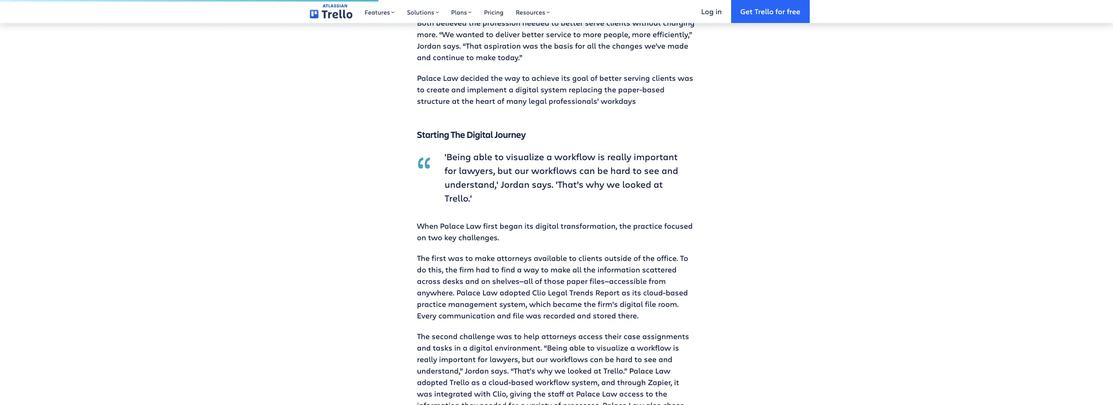 Task type: vqa. For each thing, say whether or not it's contained in the screenshot.
Jordan inside 'being able to visualize a workflow is really important for lawyers, but our workflows can be hard to see and understand,' jordan says. 'that's why we looked at trello.'
yes



Task type: describe. For each thing, give the bounding box(es) containing it.
workdays
[[601, 96, 636, 106]]

in inside the second challenge was to help attorneys access their case assignments and tasks in a digital environment. "being able to visualize a workflow is really important for lawyers, but our workflows can be hard to see and understand," jordan says. "that's why we looked at trello." palace law adopted trello as a cloud-based workflow system, and through zapier, it was integrated with clio, giving the staff at palace law access to the information they needed for a variety of processes. palace law also
[[454, 343, 461, 353]]

journey
[[495, 128, 526, 141]]

implement
[[467, 84, 507, 95]]

law down trello."
[[602, 389, 617, 399]]

of up clio at the left bottom
[[535, 276, 542, 286]]

our inside the second challenge was to help attorneys access their case assignments and tasks in a digital environment. "being able to visualize a workflow is really important for lawyers, but our workflows can be hard to see and understand," jordan says. "that's why we looked at trello." palace law adopted trello as a cloud-based workflow system, and through zapier, it was integrated with clio, giving the staff at palace law access to the information they needed for a variety of processes. palace law also
[[536, 354, 548, 364]]

log
[[701, 6, 714, 16]]

the second challenge was to help attorneys access their case assignments and tasks in a digital environment. "being able to visualize a workflow is really important for lawyers, but our workflows can be hard to see and understand," jordan says. "that's why we looked at trello." palace law adopted trello as a cloud-based workflow system, and through zapier, it was integrated with clio, giving the staff at palace law access to the information they needed for a variety of processes. palace law also
[[417, 331, 694, 405]]

practice inside the first was to make attorneys available to clients outside of the office. to do this, the firm had to find a way to make all the information scattered across desks and on shelves—all of those paper files—accessible from anywhere. palace law adopted clio legal trends report as its cloud-based practice management system, which became the firm's digital file room. every communication and file was recorded and stored there.
[[417, 299, 446, 309]]

law down through
[[629, 400, 644, 405]]

resources
[[516, 8, 545, 16]]

from
[[649, 276, 666, 286]]

processes.
[[563, 400, 601, 405]]

do
[[417, 264, 426, 275]]

jordan inside 'being able to visualize a workflow is really important for lawyers, but our workflows can be hard to see and understand,' jordan says. 'that's why we looked at trello.'
[[501, 178, 529, 190]]

"that's
[[511, 366, 535, 376]]

really inside the second challenge was to help attorneys access their case assignments and tasks in a digital environment. "being able to visualize a workflow is really important for lawyers, but our workflows can be hard to see and understand," jordan says. "that's why we looked at trello." palace law adopted trello as a cloud-based workflow system, and through zapier, it was integrated with clio, giving the staff at palace law access to the information they needed for a variety of processes. palace law also
[[417, 354, 437, 364]]

paper-
[[618, 84, 642, 95]]

first inside the first was to make attorneys available to clients outside of the office. to do this, the firm had to find a way to make all the information scattered across desks and on shelves—all of those paper files—accessible from anywhere. palace law adopted clio legal trends report as its cloud-based practice management system, which became the firm's digital file room. every communication and file was recorded and stored there.
[[432, 253, 446, 263]]

assignments
[[642, 331, 689, 341]]

why inside the second challenge was to help attorneys access their case assignments and tasks in a digital environment. "being able to visualize a workflow is really important for lawyers, but our workflows can be hard to see and understand," jordan says. "that's why we looked at trello." palace law adopted trello as a cloud-based workflow system, and through zapier, it was integrated with clio, giving the staff at palace law access to the information they needed for a variety of processes. palace law also
[[537, 366, 553, 376]]

information inside the second challenge was to help attorneys access their case assignments and tasks in a digital environment. "being able to visualize a workflow is really important for lawyers, but our workflows can be hard to see and understand," jordan says. "that's why we looked at trello." palace law adopted trello as a cloud-based workflow system, and through zapier, it was integrated with clio, giving the staff at palace law access to the information they needed for a variety of processes. palace law also
[[417, 400, 460, 405]]

available
[[534, 253, 567, 263]]

environment.
[[495, 343, 542, 353]]

digital
[[467, 128, 493, 141]]

trello.'
[[445, 192, 472, 204]]

jordan inside the second challenge was to help attorneys access their case assignments and tasks in a digital environment. "being able to visualize a workflow is really important for lawyers, but our workflows can be hard to see and understand," jordan says. "that's why we looked at trello." palace law adopted trello as a cloud-based workflow system, and through zapier, it was integrated with clio, giving the staff at palace law access to the information they needed for a variety of processes. palace law also
[[465, 366, 489, 376]]

outside
[[604, 253, 632, 263]]

but inside 'being able to visualize a workflow is really important for lawyers, but our workflows can be hard to see and understand,' jordan says. 'that's why we looked at trello.'
[[497, 164, 512, 177]]

the for first
[[417, 253, 430, 263]]

we inside 'being able to visualize a workflow is really important for lawyers, but our workflows can be hard to see and understand,' jordan says. 'that's why we looked at trello.'
[[607, 178, 620, 190]]

the down trends
[[584, 299, 596, 309]]

the for second
[[417, 331, 430, 341]]

two
[[428, 232, 442, 243]]

0 horizontal spatial file
[[513, 310, 524, 321]]

we inside the second challenge was to help attorneys access their case assignments and tasks in a digital environment. "being able to visualize a workflow is really important for lawyers, but our workflows can be hard to see and understand," jordan says. "that's why we looked at trello." palace law adopted trello as a cloud-based workflow system, and through zapier, it was integrated with clio, giving the staff at palace law access to the information they needed for a variety of processes. palace law also
[[554, 366, 566, 376]]

challenge
[[459, 331, 495, 341]]

the down zapier,
[[655, 389, 667, 399]]

firm
[[459, 264, 474, 275]]

"being
[[544, 343, 567, 353]]

palace inside the first was to make attorneys available to clients outside of the office. to do this, the firm had to find a way to make all the information scattered across desks and on shelves—all of those paper files—accessible from anywhere. palace law adopted clio legal trends report as its cloud-based practice management system, which became the firm's digital file room. every communication and file was recorded and stored there.
[[456, 287, 480, 298]]

case
[[624, 331, 640, 341]]

important inside the second challenge was to help attorneys access their case assignments and tasks in a digital environment. "being able to visualize a workflow is really important for lawyers, but our workflows can be hard to see and understand," jordan says. "that's why we looked at trello." palace law adopted trello as a cloud-based workflow system, and through zapier, it was integrated with clio, giving the staff at palace law access to the information they needed for a variety of processes. palace law also
[[439, 354, 476, 364]]

to
[[680, 253, 688, 263]]

0 vertical spatial in
[[715, 6, 722, 16]]

needed
[[480, 400, 507, 405]]

find
[[501, 264, 515, 275]]

hard inside 'being able to visualize a workflow is really important for lawyers, but our workflows can be hard to see and understand,' jordan says. 'that's why we looked at trello.'
[[610, 164, 630, 177]]

the first was to make attorneys available to clients outside of the office. to do this, the firm had to find a way to make all the information scattered across desks and on shelves—all of those paper files—accessible from anywhere. palace law adopted clio legal trends report as its cloud-based practice management system, which became the firm's digital file room. every communication and file was recorded and stored there.
[[417, 253, 688, 321]]

be inside 'being able to visualize a workflow is really important for lawyers, but our workflows can be hard to see and understand,' jordan says. 'that's why we looked at trello.'
[[597, 164, 608, 177]]

challenges.
[[458, 232, 499, 243]]

see inside the second challenge was to help attorneys access their case assignments and tasks in a digital environment. "being able to visualize a workflow is really important for lawyers, but our workflows can be hard to see and understand," jordan says. "that's why we looked at trello." palace law adopted trello as a cloud-based workflow system, and through zapier, it was integrated with clio, giving the staff at palace law access to the information they needed for a variety of processes. palace law also
[[644, 354, 657, 364]]

trello."
[[603, 366, 627, 376]]

room.
[[658, 299, 679, 309]]

lawyers, inside the second challenge was to help attorneys access their case assignments and tasks in a digital environment. "being able to visualize a workflow is really important for lawyers, but our workflows can be hard to see and understand," jordan says. "that's why we looked at trello." palace law adopted trello as a cloud-based workflow system, and through zapier, it was integrated with clio, giving the staff at palace law access to the information they needed for a variety of processes. palace law also
[[490, 354, 520, 364]]

clio,
[[493, 389, 508, 399]]

for left free
[[775, 6, 785, 16]]

visualize inside the second challenge was to help attorneys access their case assignments and tasks in a digital environment. "being able to visualize a workflow is really important for lawyers, but our workflows can be hard to see and understand," jordan says. "that's why we looked at trello." palace law adopted trello as a cloud-based workflow system, and through zapier, it was integrated with clio, giving the staff at palace law access to the information they needed for a variety of processes. palace law also
[[597, 343, 628, 353]]

shelves—all
[[492, 276, 533, 286]]

integrated
[[434, 389, 472, 399]]

2 vertical spatial workflow
[[535, 377, 570, 387]]

solutions
[[407, 8, 434, 16]]

key
[[444, 232, 456, 243]]

communication
[[438, 310, 495, 321]]

a inside the first was to make attorneys available to clients outside of the office. to do this, the firm had to find a way to make all the information scattered across desks and on shelves—all of those paper files—accessible from anywhere. palace law adopted clio legal trends report as its cloud-based practice management system, which became the firm's digital file room. every communication and file was recorded and stored there.
[[517, 264, 522, 275]]

1 horizontal spatial file
[[645, 299, 656, 309]]

get trello for free
[[740, 6, 800, 16]]

those
[[544, 276, 565, 286]]

tasks
[[433, 343, 452, 353]]

the up "desks"
[[445, 264, 457, 275]]

get trello for free link
[[731, 0, 810, 23]]

'being
[[445, 150, 471, 163]]

hard inside the second challenge was to help attorneys access their case assignments and tasks in a digital environment. "being able to visualize a workflow is really important for lawyers, but our workflows can be hard to see and understand," jordan says. "that's why we looked at trello." palace law adopted trello as a cloud-based workflow system, and through zapier, it was integrated with clio, giving the staff at palace law access to the information they needed for a variety of processes. palace law also
[[616, 354, 632, 364]]

palace inside palace law decided the way to achieve its goal of better serving clients was to create and implement a digital system replacing the paper-based structure at the heart of many legal professionals' workdays
[[417, 73, 441, 83]]

can inside the second challenge was to help attorneys access their case assignments and tasks in a digital environment. "being able to visualize a workflow is really important for lawyers, but our workflows can be hard to see and understand," jordan says. "that's why we looked at trello." palace law adopted trello as a cloud-based workflow system, and through zapier, it was integrated with clio, giving the staff at palace law access to the information they needed for a variety of processes. palace law also
[[590, 354, 603, 364]]

create
[[426, 84, 449, 95]]

palace down through
[[602, 400, 627, 405]]

digital inside when palace law first began its digital transformation, the practice focused on two key challenges.
[[535, 221, 559, 231]]

palace law decided the way to achieve its goal of better serving clients was to create and implement a digital system replacing the paper-based structure at the heart of many legal professionals' workdays
[[417, 73, 693, 106]]

zapier,
[[648, 377, 672, 387]]

its inside palace law decided the way to achieve its goal of better serving clients was to create and implement a digital system replacing the paper-based structure at the heart of many legal professionals' workdays
[[561, 73, 570, 83]]

is inside the second challenge was to help attorneys access their case assignments and tasks in a digital environment. "being able to visualize a workflow is really important for lawyers, but our workflows can be hard to see and understand," jordan says. "that's why we looked at trello." palace law adopted trello as a cloud-based workflow system, and through zapier, it was integrated with clio, giving the staff at palace law access to the information they needed for a variety of processes. palace law also
[[673, 343, 679, 353]]

attorneys inside the first was to make attorneys available to clients outside of the office. to do this, the firm had to find a way to make all the information scattered across desks and on shelves—all of those paper files—accessible from anywhere. palace law adopted clio legal trends report as its cloud-based practice management system, which became the firm's digital file room. every communication and file was recorded and stored there.
[[497, 253, 532, 263]]

through
[[617, 377, 646, 387]]

clients inside palace law decided the way to achieve its goal of better serving clients was to create and implement a digital system replacing the paper-based structure at the heart of many legal professionals' workdays
[[652, 73, 676, 83]]

free
[[787, 6, 800, 16]]

trello inside the second challenge was to help attorneys access their case assignments and tasks in a digital environment. "being able to visualize a workflow is really important for lawyers, but our workflows can be hard to see and understand," jordan says. "that's why we looked at trello." palace law adopted trello as a cloud-based workflow system, and through zapier, it was integrated with clio, giving the staff at palace law access to the information they needed for a variety of processes. palace law also
[[450, 377, 469, 387]]

there.
[[618, 310, 639, 321]]

understand,'
[[445, 178, 498, 190]]

adopted inside the first was to make attorneys available to clients outside of the office. to do this, the firm had to find a way to make all the information scattered across desks and on shelves—all of those paper files—accessible from anywhere. palace law adopted clio legal trends report as its cloud-based practice management system, which became the firm's digital file room. every communication and file was recorded and stored there.
[[500, 287, 530, 298]]

achieve
[[532, 73, 559, 83]]

starting the digital journey
[[417, 128, 526, 141]]

can inside 'being able to visualize a workflow is really important for lawyers, but our workflows can be hard to see and understand,' jordan says. 'that's why we looked at trello.'
[[579, 164, 595, 177]]

able inside 'being able to visualize a workflow is really important for lawyers, but our workflows can be hard to see and understand,' jordan says. 'that's why we looked at trello.'
[[473, 150, 492, 163]]

giving
[[510, 389, 532, 399]]

why inside 'being able to visualize a workflow is really important for lawyers, but our workflows can be hard to see and understand,' jordan says. 'that's why we looked at trello.'
[[586, 178, 604, 190]]

decided
[[460, 73, 489, 83]]

way inside palace law decided the way to achieve its goal of better serving clients was to create and implement a digital system replacing the paper-based structure at the heart of many legal professionals' workdays
[[505, 73, 520, 83]]

features button
[[358, 0, 401, 23]]

its inside the first was to make attorneys available to clients outside of the office. to do this, the firm had to find a way to make all the information scattered across desks and on shelves—all of those paper files—accessible from anywhere. palace law adopted clio legal trends report as its cloud-based practice management system, which became the firm's digital file room. every communication and file was recorded and stored there.
[[632, 287, 641, 298]]

the right all
[[583, 264, 596, 275]]

clio
[[532, 287, 546, 298]]

1 vertical spatial workflow
[[637, 343, 671, 353]]

log in link
[[692, 0, 731, 23]]

as inside the first was to make attorneys available to clients outside of the office. to do this, the firm had to find a way to make all the information scattered across desks and on shelves—all of those paper files—accessible from anywhere. palace law adopted clio legal trends report as its cloud-based practice management system, which became the firm's digital file room. every communication and file was recorded and stored there.
[[622, 287, 630, 298]]

many
[[506, 96, 527, 106]]

our inside 'being able to visualize a workflow is really important for lawyers, but our workflows can be hard to see and understand,' jordan says. 'that's why we looked at trello.'
[[515, 164, 529, 177]]

for inside 'being able to visualize a workflow is really important for lawyers, but our workflows can be hard to see and understand,' jordan says. 'that's why we looked at trello.'
[[445, 164, 457, 177]]

says. inside the second challenge was to help attorneys access their case assignments and tasks in a digital environment. "being able to visualize a workflow is really important for lawyers, but our workflows can be hard to see and understand," jordan says. "that's why we looked at trello." palace law adopted trello as a cloud-based workflow system, and through zapier, it was integrated with clio, giving the staff at palace law access to the information they needed for a variety of processes. palace law also
[[491, 366, 509, 376]]

important inside 'being able to visualize a workflow is really important for lawyers, but our workflows can be hard to see and understand,' jordan says. 'that's why we looked at trello.'
[[634, 150, 678, 163]]

on inside when palace law first began its digital transformation, the practice focused on two key challenges.
[[417, 232, 426, 243]]

legal
[[529, 96, 547, 106]]

workflows inside 'being able to visualize a workflow is really important for lawyers, but our workflows can be hard to see and understand,' jordan says. 'that's why we looked at trello.'
[[531, 164, 577, 177]]

first inside when palace law first began its digital transformation, the practice focused on two key challenges.
[[483, 221, 498, 231]]

began
[[500, 221, 523, 231]]

they
[[462, 400, 478, 405]]

heart
[[476, 96, 495, 106]]

adopted inside the second challenge was to help attorneys access their case assignments and tasks in a digital environment. "being able to visualize a workflow is really important for lawyers, but our workflows can be hard to see and understand," jordan says. "that's why we looked at trello." palace law adopted trello as a cloud-based workflow system, and through zapier, it was integrated with clio, giving the staff at palace law access to the information they needed for a variety of processes. palace law also
[[417, 377, 448, 387]]

variety
[[527, 400, 552, 405]]

the down better
[[604, 84, 616, 95]]

law up zapier,
[[655, 366, 670, 376]]

able inside the second challenge was to help attorneys access their case assignments and tasks in a digital environment. "being able to visualize a workflow is really important for lawyers, but our workflows can be hard to see and understand," jordan says. "that's why we looked at trello." palace law adopted trello as a cloud-based workflow system, and through zapier, it was integrated with clio, giving the staff at palace law access to the information they needed for a variety of processes. palace law also
[[569, 343, 585, 353]]

transformation,
[[561, 221, 617, 231]]

second
[[432, 331, 458, 341]]

1 horizontal spatial access
[[619, 389, 644, 399]]

of inside the second challenge was to help attorneys access their case assignments and tasks in a digital environment. "being able to visualize a workflow is really important for lawyers, but our workflows can be hard to see and understand," jordan says. "that's why we looked at trello." palace law adopted trello as a cloud-based workflow system, and through zapier, it was integrated with clio, giving the staff at palace law access to the information they needed for a variety of processes. palace law also
[[554, 400, 561, 405]]

page progress progress bar
[[0, 0, 378, 2]]

focused
[[664, 221, 693, 231]]

the up scattered
[[643, 253, 655, 263]]

0 vertical spatial make
[[475, 253, 495, 263]]

0 vertical spatial the
[[451, 128, 465, 141]]

files—accessible
[[590, 276, 647, 286]]

1 vertical spatial make
[[550, 264, 570, 275]]

the inside when palace law first began its digital transformation, the practice focused on two key challenges.
[[619, 221, 631, 231]]

its inside when palace law first began its digital transformation, the practice focused on two key challenges.
[[524, 221, 533, 231]]



Task type: locate. For each thing, give the bounding box(es) containing it.
access down through
[[619, 389, 644, 399]]

0 vertical spatial we
[[607, 178, 620, 190]]

0 horizontal spatial says.
[[491, 366, 509, 376]]

attorneys up "being
[[541, 331, 576, 341]]

0 horizontal spatial why
[[537, 366, 553, 376]]

better
[[599, 73, 622, 83]]

trends
[[569, 287, 593, 298]]

says.
[[532, 178, 553, 190], [491, 366, 509, 376]]

1 horizontal spatial based
[[642, 84, 664, 95]]

its
[[561, 73, 570, 83], [524, 221, 533, 231], [632, 287, 641, 298]]

'being able to visualize a workflow is really important for lawyers, but our workflows can be hard to see and understand,' jordan says. 'that's why we looked at trello.'
[[445, 150, 678, 204]]

information down integrated
[[417, 400, 460, 405]]

law up "challenges."
[[466, 221, 481, 231]]

when
[[417, 221, 438, 231]]

1 vertical spatial lawyers,
[[490, 354, 520, 364]]

the
[[451, 128, 465, 141], [417, 253, 430, 263], [417, 331, 430, 341]]

digital down "challenge"
[[469, 343, 493, 353]]

2 see from the top
[[644, 354, 657, 364]]

says. left 'that's
[[532, 178, 553, 190]]

information
[[597, 264, 640, 275], [417, 400, 460, 405]]

0 horizontal spatial based
[[511, 377, 533, 387]]

1 vertical spatial system,
[[571, 377, 599, 387]]

looked
[[622, 178, 651, 190], [568, 366, 592, 376]]

really
[[607, 150, 631, 163], [417, 354, 437, 364]]

make up had
[[475, 253, 495, 263]]

staff
[[547, 389, 564, 399]]

1 horizontal spatial able
[[569, 343, 585, 353]]

1 vertical spatial jordan
[[465, 366, 489, 376]]

1 horizontal spatial first
[[483, 221, 498, 231]]

understand,"
[[417, 366, 463, 376]]

on down when
[[417, 232, 426, 243]]

is
[[598, 150, 605, 163], [673, 343, 679, 353]]

serving
[[624, 73, 650, 83]]

which
[[529, 299, 551, 309]]

0 vertical spatial cloud-
[[643, 287, 666, 298]]

but inside the second challenge was to help attorneys access their case assignments and tasks in a digital environment. "being able to visualize a workflow is really important for lawyers, but our workflows can be hard to see and understand," jordan says. "that's why we looked at trello." palace law adopted trello as a cloud-based workflow system, and through zapier, it was integrated with clio, giving the staff at palace law access to the information they needed for a variety of processes. palace law also
[[522, 354, 534, 364]]

as inside the second challenge was to help attorneys access their case assignments and tasks in a digital environment. "being able to visualize a workflow is really important for lawyers, but our workflows can be hard to see and understand," jordan says. "that's why we looked at trello." palace law adopted trello as a cloud-based workflow system, and through zapier, it was integrated with clio, giving the staff at palace law access to the information they needed for a variety of processes. palace law also
[[471, 377, 480, 387]]

the down every
[[417, 331, 430, 341]]

but up the "that's
[[522, 354, 534, 364]]

1 horizontal spatial in
[[715, 6, 722, 16]]

its right 'began'
[[524, 221, 533, 231]]

scattered
[[642, 264, 677, 275]]

see
[[644, 164, 659, 177], [644, 354, 657, 364]]

cloud- up clio,
[[488, 377, 511, 387]]

law up management
[[482, 287, 498, 298]]

plans button
[[445, 0, 478, 23]]

1 horizontal spatial information
[[597, 264, 640, 275]]

0 horizontal spatial but
[[497, 164, 512, 177]]

as
[[622, 287, 630, 298], [471, 377, 480, 387]]

our down "being
[[536, 354, 548, 364]]

1 horizontal spatial practice
[[633, 221, 662, 231]]

1 vertical spatial based
[[666, 287, 688, 298]]

across
[[417, 276, 441, 286]]

0 vertical spatial hard
[[610, 164, 630, 177]]

1 vertical spatial can
[[590, 354, 603, 364]]

1 vertical spatial looked
[[568, 366, 592, 376]]

lawyers, down environment.
[[490, 354, 520, 364]]

of right heart
[[497, 96, 504, 106]]

workflows down "being
[[550, 354, 588, 364]]

a inside palace law decided the way to achieve its goal of better serving clients was to create and implement a digital system replacing the paper-based structure at the heart of many legal professionals' workdays
[[509, 84, 513, 95]]

is inside 'being able to visualize a workflow is really important for lawyers, but our workflows can be hard to see and understand,' jordan says. 'that's why we looked at trello.'
[[598, 150, 605, 163]]

visualize down journey
[[506, 150, 544, 163]]

management
[[448, 299, 497, 309]]

stored
[[593, 310, 616, 321]]

1 vertical spatial hard
[[616, 354, 632, 364]]

we
[[607, 178, 620, 190], [554, 366, 566, 376]]

workflow inside 'being able to visualize a workflow is really important for lawyers, but our workflows can be hard to see and understand,' jordan says. 'that's why we looked at trello.'
[[554, 150, 595, 163]]

based down serving
[[642, 84, 664, 95]]

in right log
[[715, 6, 722, 16]]

of right the outside
[[633, 253, 641, 263]]

0 horizontal spatial information
[[417, 400, 460, 405]]

0 vertical spatial information
[[597, 264, 640, 275]]

became
[[553, 299, 582, 309]]

their
[[605, 331, 622, 341]]

1 vertical spatial visualize
[[597, 343, 628, 353]]

0 vertical spatial access
[[578, 331, 603, 341]]

workflows up 'that's
[[531, 164, 577, 177]]

log in
[[701, 6, 722, 16]]

1 vertical spatial clients
[[578, 253, 602, 263]]

be inside the second challenge was to help attorneys access their case assignments and tasks in a digital environment. "being able to visualize a workflow is really important for lawyers, but our workflows can be hard to see and understand," jordan says. "that's why we looked at trello." palace law adopted trello as a cloud-based workflow system, and through zapier, it was integrated with clio, giving the staff at palace law access to the information they needed for a variety of processes. palace law also
[[605, 354, 614, 364]]

attorneys inside the second challenge was to help attorneys access their case assignments and tasks in a digital environment. "being able to visualize a workflow is really important for lawyers, but our workflows can be hard to see and understand," jordan says. "that's why we looked at trello." palace law adopted trello as a cloud-based workflow system, and through zapier, it was integrated with clio, giving the staff at palace law access to the information they needed for a variety of processes. palace law also
[[541, 331, 576, 341]]

first up "challenges."
[[483, 221, 498, 231]]

the
[[491, 73, 503, 83], [604, 84, 616, 95], [462, 96, 474, 106], [619, 221, 631, 231], [643, 253, 655, 263], [445, 264, 457, 275], [583, 264, 596, 275], [584, 299, 596, 309], [533, 389, 546, 399], [655, 389, 667, 399]]

palace up key
[[440, 221, 464, 231]]

0 vertical spatial but
[[497, 164, 512, 177]]

0 horizontal spatial able
[[473, 150, 492, 163]]

workflow
[[554, 150, 595, 163], [637, 343, 671, 353], [535, 377, 570, 387]]

trello
[[755, 6, 774, 16], [450, 377, 469, 387]]

1 vertical spatial really
[[417, 354, 437, 364]]

when palace law first began its digital transformation, the practice focused on two key challenges.
[[417, 221, 693, 243]]

jordan
[[501, 178, 529, 190], [465, 366, 489, 376]]

'that's
[[556, 178, 583, 190]]

way up shelves—all on the bottom left of page
[[524, 264, 539, 275]]

based up room.
[[666, 287, 688, 298]]

based inside palace law decided the way to achieve its goal of better serving clients was to create and implement a digital system replacing the paper-based structure at the heart of many legal professionals' workdays
[[642, 84, 664, 95]]

1 vertical spatial on
[[481, 276, 490, 286]]

0 horizontal spatial really
[[417, 354, 437, 364]]

the left heart
[[462, 96, 474, 106]]

was inside palace law decided the way to achieve its goal of better serving clients was to create and implement a digital system replacing the paper-based structure at the heart of many legal professionals' workdays
[[678, 73, 693, 83]]

the left digital
[[451, 128, 465, 141]]

and inside palace law decided the way to achieve its goal of better serving clients was to create and implement a digital system replacing the paper-based structure at the heart of many legal professionals' workdays
[[451, 84, 465, 95]]

plans
[[451, 8, 467, 16]]

with
[[474, 389, 491, 399]]

atlassian trello image
[[310, 4, 352, 19]]

2 vertical spatial its
[[632, 287, 641, 298]]

workflow up 'that's
[[554, 150, 595, 163]]

of right goal
[[590, 73, 597, 83]]

1 horizontal spatial adopted
[[500, 287, 530, 298]]

be
[[597, 164, 608, 177], [605, 354, 614, 364]]

cloud- inside the second challenge was to help attorneys access their case assignments and tasks in a digital environment. "being able to visualize a workflow is really important for lawyers, but our workflows can be hard to see and understand," jordan says. "that's why we looked at trello." palace law adopted trello as a cloud-based workflow system, and through zapier, it was integrated with clio, giving the staff at palace law access to the information they needed for a variety of processes. palace law also
[[488, 377, 511, 387]]

based inside the first was to make attorneys available to clients outside of the office. to do this, the firm had to find a way to make all the information scattered across desks and on shelves—all of those paper files—accessible from anywhere. palace law adopted clio legal trends report as its cloud-based practice management system, which became the firm's digital file room. every communication and file was recorded and stored there.
[[666, 287, 688, 298]]

information inside the first was to make attorneys available to clients outside of the office. to do this, the firm had to find a way to make all the information scattered across desks and on shelves—all of those paper files—accessible from anywhere. palace law adopted clio legal trends report as its cloud-based practice management system, which became the firm's digital file room. every communication and file was recorded and stored there.
[[597, 264, 640, 275]]

0 vertical spatial system,
[[499, 299, 527, 309]]

the up do
[[417, 253, 430, 263]]

0 horizontal spatial system,
[[499, 299, 527, 309]]

1 vertical spatial way
[[524, 264, 539, 275]]

desks
[[442, 276, 463, 286]]

first
[[483, 221, 498, 231], [432, 253, 446, 263]]

0 vertical spatial important
[[634, 150, 678, 163]]

the up variety
[[533, 389, 546, 399]]

1 horizontal spatial system,
[[571, 377, 599, 387]]

1 horizontal spatial attorneys
[[541, 331, 576, 341]]

this,
[[428, 264, 443, 275]]

in right tasks
[[454, 343, 461, 353]]

at inside 'being able to visualize a workflow is really important for lawyers, but our workflows can be hard to see and understand,' jordan says. 'that's why we looked at trello.'
[[654, 178, 663, 190]]

0 horizontal spatial important
[[439, 354, 476, 364]]

attorneys up find
[[497, 253, 532, 263]]

1 vertical spatial our
[[536, 354, 548, 364]]

the inside the first was to make attorneys available to clients outside of the office. to do this, the firm had to find a way to make all the information scattered across desks and on shelves—all of those paper files—accessible from anywhere. palace law adopted clio legal trends report as its cloud-based practice management system, which became the firm's digital file room. every communication and file was recorded and stored there.
[[417, 253, 430, 263]]

clients up all
[[578, 253, 602, 263]]

of down staff
[[554, 400, 561, 405]]

cloud- down from
[[643, 287, 666, 298]]

file up help
[[513, 310, 524, 321]]

workflow up staff
[[535, 377, 570, 387]]

as up with
[[471, 377, 480, 387]]

workflows inside the second challenge was to help attorneys access their case assignments and tasks in a digital environment. "being able to visualize a workflow is really important for lawyers, but our workflows can be hard to see and understand," jordan says. "that's why we looked at trello." palace law adopted trello as a cloud-based workflow system, and through zapier, it was integrated with clio, giving the staff at palace law access to the information they needed for a variety of processes. palace law also
[[550, 354, 588, 364]]

paper
[[566, 276, 588, 286]]

0 vertical spatial can
[[579, 164, 595, 177]]

firm's
[[598, 299, 618, 309]]

why right the "that's
[[537, 366, 553, 376]]

0 vertical spatial our
[[515, 164, 529, 177]]

practice left focused
[[633, 221, 662, 231]]

palace up management
[[456, 287, 480, 298]]

digital up available
[[535, 221, 559, 231]]

1 vertical spatial in
[[454, 343, 461, 353]]

0 vertical spatial says.
[[532, 178, 553, 190]]

0 vertical spatial adopted
[[500, 287, 530, 298]]

0 vertical spatial really
[[607, 150, 631, 163]]

0 vertical spatial its
[[561, 73, 570, 83]]

on down had
[[481, 276, 490, 286]]

system,
[[499, 299, 527, 309], [571, 377, 599, 387]]

0 horizontal spatial on
[[417, 232, 426, 243]]

0 vertical spatial way
[[505, 73, 520, 83]]

palace inside when palace law first began its digital transformation, the practice focused on two key challenges.
[[440, 221, 464, 231]]

0 vertical spatial workflow
[[554, 150, 595, 163]]

make up those
[[550, 264, 570, 275]]

access left the their
[[578, 331, 603, 341]]

0 vertical spatial practice
[[633, 221, 662, 231]]

and
[[451, 84, 465, 95], [662, 164, 678, 177], [465, 276, 479, 286], [497, 310, 511, 321], [577, 310, 591, 321], [417, 343, 431, 353], [658, 354, 672, 364], [601, 377, 615, 387]]

palace up create in the left top of the page
[[417, 73, 441, 83]]

practice down anywhere.
[[417, 299, 446, 309]]

why right 'that's
[[586, 178, 604, 190]]

visualize inside 'being able to visualize a workflow is really important for lawyers, but our workflows can be hard to see and understand,' jordan says. 'that's why we looked at trello.'
[[506, 150, 544, 163]]

way
[[505, 73, 520, 83], [524, 264, 539, 275]]

0 horizontal spatial looked
[[568, 366, 592, 376]]

0 horizontal spatial we
[[554, 366, 566, 376]]

every
[[417, 310, 436, 321]]

all
[[572, 264, 582, 275]]

0 vertical spatial file
[[645, 299, 656, 309]]

visualize
[[506, 150, 544, 163], [597, 343, 628, 353]]

law up create in the left top of the page
[[443, 73, 458, 83]]

pricing
[[484, 8, 503, 16]]

the up the outside
[[619, 221, 631, 231]]

system, inside the first was to make attorneys available to clients outside of the office. to do this, the firm had to find a way to make all the information scattered across desks and on shelves—all of those paper files—accessible from anywhere. palace law adopted clio legal trends report as its cloud-based practice management system, which became the firm's digital file room. every communication and file was recorded and stored there.
[[499, 299, 527, 309]]

get
[[740, 6, 753, 16]]

its down files—accessible
[[632, 287, 641, 298]]

had
[[476, 264, 490, 275]]

digital inside the second challenge was to help attorneys access their case assignments and tasks in a digital environment. "being able to visualize a workflow is really important for lawyers, but our workflows can be hard to see and understand," jordan says. "that's why we looked at trello." palace law adopted trello as a cloud-based workflow system, and through zapier, it was integrated with clio, giving the staff at palace law access to the information they needed for a variety of processes. palace law also
[[469, 343, 493, 353]]

0 horizontal spatial access
[[578, 331, 603, 341]]

able down digital
[[473, 150, 492, 163]]

0 vertical spatial based
[[642, 84, 664, 95]]

looked inside the second challenge was to help attorneys access their case assignments and tasks in a digital environment. "being able to visualize a workflow is really important for lawyers, but our workflows can be hard to see and understand," jordan says. "that's why we looked at trello." palace law adopted trello as a cloud-based workflow system, and through zapier, it was integrated with clio, giving the staff at palace law access to the information they needed for a variety of processes. palace law also
[[568, 366, 592, 376]]

the up implement
[[491, 73, 503, 83]]

says. up clio,
[[491, 366, 509, 376]]

law
[[443, 73, 458, 83], [466, 221, 481, 231], [482, 287, 498, 298], [655, 366, 670, 376], [602, 389, 617, 399], [629, 400, 644, 405]]

starting
[[417, 128, 449, 141]]

system, down shelves—all on the bottom left of page
[[499, 299, 527, 309]]

1 horizontal spatial important
[[634, 150, 678, 163]]

see inside 'being able to visualize a workflow is really important for lawyers, but our workflows can be hard to see and understand,' jordan says. 'that's why we looked at trello.'
[[644, 164, 659, 177]]

1 horizontal spatial make
[[550, 264, 570, 275]]

adopted down shelves—all on the bottom left of page
[[500, 287, 530, 298]]

legal
[[548, 287, 567, 298]]

as down files—accessible
[[622, 287, 630, 298]]

way inside the first was to make attorneys available to clients outside of the office. to do this, the firm had to find a way to make all the information scattered across desks and on shelves—all of those paper files—accessible from anywhere. palace law adopted clio legal trends report as its cloud-based practice management system, which became the firm's digital file room. every communication and file was recorded and stored there.
[[524, 264, 539, 275]]

says. inside 'being able to visualize a workflow is really important for lawyers, but our workflows can be hard to see and understand,' jordan says. 'that's why we looked at trello.'
[[532, 178, 553, 190]]

1 horizontal spatial we
[[607, 178, 620, 190]]

1 vertical spatial practice
[[417, 299, 446, 309]]

for down giving
[[508, 400, 518, 405]]

0 horizontal spatial trello
[[450, 377, 469, 387]]

its left goal
[[561, 73, 570, 83]]

at inside palace law decided the way to achieve its goal of better serving clients was to create and implement a digital system replacing the paper-based structure at the heart of many legal professionals' workdays
[[452, 96, 460, 106]]

way up many
[[505, 73, 520, 83]]

1 horizontal spatial really
[[607, 150, 631, 163]]

1 horizontal spatial cloud-
[[643, 287, 666, 298]]

1 vertical spatial is
[[673, 343, 679, 353]]

1 vertical spatial access
[[619, 389, 644, 399]]

0 vertical spatial lawyers,
[[459, 164, 495, 177]]

1 horizontal spatial looked
[[622, 178, 651, 190]]

adopted down 'understand,"' at the left bottom of page
[[417, 377, 448, 387]]

on inside the first was to make attorneys available to clients outside of the office. to do this, the firm had to find a way to make all the information scattered across desks and on shelves—all of those paper files—accessible from anywhere. palace law adopted clio legal trends report as its cloud-based practice management system, which became the firm's digital file room. every communication and file was recorded and stored there.
[[481, 276, 490, 286]]

pricing link
[[478, 0, 510, 23]]

system, inside the second challenge was to help attorneys access their case assignments and tasks in a digital environment. "being able to visualize a workflow is really important for lawyers, but our workflows can be hard to see and understand," jordan says. "that's why we looked at trello." palace law adopted trello as a cloud-based workflow system, and through zapier, it was integrated with clio, giving the staff at palace law access to the information they needed for a variety of processes. palace law also
[[571, 377, 599, 387]]

digital inside palace law decided the way to achieve its goal of better serving clients was to create and implement a digital system replacing the paper-based structure at the heart of many legal professionals' workdays
[[515, 84, 539, 95]]

for down 'being
[[445, 164, 457, 177]]

0 horizontal spatial our
[[515, 164, 529, 177]]

palace up through
[[629, 366, 653, 376]]

digital up many
[[515, 84, 539, 95]]

0 horizontal spatial first
[[432, 253, 446, 263]]

1 vertical spatial information
[[417, 400, 460, 405]]

lawyers, inside 'being able to visualize a workflow is really important for lawyers, but our workflows can be hard to see and understand,' jordan says. 'that's why we looked at trello.'
[[459, 164, 495, 177]]

1 horizontal spatial trello
[[755, 6, 774, 16]]

1 vertical spatial why
[[537, 366, 553, 376]]

trello right get
[[755, 6, 774, 16]]

0 horizontal spatial attorneys
[[497, 253, 532, 263]]

really inside 'being able to visualize a workflow is really important for lawyers, but our workflows can be hard to see and understand,' jordan says. 'that's why we looked at trello.'
[[607, 150, 631, 163]]

a
[[509, 84, 513, 95], [546, 150, 552, 163], [517, 264, 522, 275], [463, 343, 467, 353], [630, 343, 635, 353], [482, 377, 487, 387], [520, 400, 525, 405]]

resources button
[[510, 0, 556, 23]]

0 horizontal spatial way
[[505, 73, 520, 83]]

anywhere.
[[417, 287, 454, 298]]

trello up integrated
[[450, 377, 469, 387]]

0 vertical spatial trello
[[755, 6, 774, 16]]

1 vertical spatial file
[[513, 310, 524, 321]]

0 horizontal spatial practice
[[417, 299, 446, 309]]

practice inside when palace law first began its digital transformation, the practice focused on two key challenges.
[[633, 221, 662, 231]]

1 vertical spatial workflows
[[550, 354, 588, 364]]

the inside the second challenge was to help attorneys access their case assignments and tasks in a digital environment. "being able to visualize a workflow is really important for lawyers, but our workflows can be hard to see and understand," jordan says. "that's why we looked at trello." palace law adopted trello as a cloud-based workflow system, and through zapier, it was integrated with clio, giving the staff at palace law access to the information they needed for a variety of processes. palace law also
[[417, 331, 430, 341]]

file
[[645, 299, 656, 309], [513, 310, 524, 321]]

cloud- inside the first was to make attorneys available to clients outside of the office. to do this, the firm had to find a way to make all the information scattered across desks and on shelves—all of those paper files—accessible from anywhere. palace law adopted clio legal trends report as its cloud-based practice management system, which became the firm's digital file room. every communication and file was recorded and stored there.
[[643, 287, 666, 298]]

visualize down the their
[[597, 343, 628, 353]]

1 horizontal spatial says.
[[532, 178, 553, 190]]

0 vertical spatial looked
[[622, 178, 651, 190]]

1 vertical spatial adopted
[[417, 377, 448, 387]]

0 horizontal spatial in
[[454, 343, 461, 353]]

0 vertical spatial workflows
[[531, 164, 577, 177]]

digital up there.
[[620, 299, 643, 309]]

a inside 'being able to visualize a workflow is really important for lawyers, but our workflows can be hard to see and understand,' jordan says. 'that's why we looked at trello.'
[[546, 150, 552, 163]]

for down "challenge"
[[478, 354, 488, 364]]

1 horizontal spatial our
[[536, 354, 548, 364]]

based inside the second challenge was to help attorneys access their case assignments and tasks in a digital environment. "being able to visualize a workflow is really important for lawyers, but our workflows can be hard to see and understand," jordan says. "that's why we looked at trello." palace law adopted trello as a cloud-based workflow system, and through zapier, it was integrated with clio, giving the staff at palace law access to the information they needed for a variety of processes. palace law also
[[511, 377, 533, 387]]

it
[[674, 377, 679, 387]]

1 vertical spatial first
[[432, 253, 446, 263]]

but up understand,'
[[497, 164, 512, 177]]

0 horizontal spatial as
[[471, 377, 480, 387]]

looked inside 'being able to visualize a workflow is really important for lawyers, but our workflows can be hard to see and understand,' jordan says. 'that's why we looked at trello.'
[[622, 178, 651, 190]]

palace up processes.
[[576, 389, 600, 399]]

1 vertical spatial trello
[[450, 377, 469, 387]]

law inside palace law decided the way to achieve its goal of better serving clients was to create and implement a digital system replacing the paper-based structure at the heart of many legal professionals' workdays
[[443, 73, 458, 83]]

0 vertical spatial able
[[473, 150, 492, 163]]

2 vertical spatial based
[[511, 377, 533, 387]]

lawyers, up understand,'
[[459, 164, 495, 177]]

access
[[578, 331, 603, 341], [619, 389, 644, 399]]

help
[[524, 331, 539, 341]]

clients right serving
[[652, 73, 676, 83]]

system
[[540, 84, 567, 95]]

hard
[[610, 164, 630, 177], [616, 354, 632, 364]]

and inside 'being able to visualize a workflow is really important for lawyers, but our workflows can be hard to see and understand,' jordan says. 'that's why we looked at trello.'
[[662, 164, 678, 177]]

our down journey
[[515, 164, 529, 177]]

0 vertical spatial attorneys
[[497, 253, 532, 263]]

law inside the first was to make attorneys available to clients outside of the office. to do this, the firm had to find a way to make all the information scattered across desks and on shelves—all of those paper files—accessible from anywhere. palace law adopted clio legal trends report as its cloud-based practice management system, which became the firm's digital file room. every communication and file was recorded and stored there.
[[482, 287, 498, 298]]

solutions button
[[401, 0, 445, 23]]

able right "being
[[569, 343, 585, 353]]

0 horizontal spatial its
[[524, 221, 533, 231]]

law inside when palace law first began its digital transformation, the practice focused on two key challenges.
[[466, 221, 481, 231]]

information up files—accessible
[[597, 264, 640, 275]]

first up this,
[[432, 253, 446, 263]]

1 horizontal spatial as
[[622, 287, 630, 298]]

practice
[[633, 221, 662, 231], [417, 299, 446, 309]]

workflow down assignments
[[637, 343, 671, 353]]

1 vertical spatial attorneys
[[541, 331, 576, 341]]

2 horizontal spatial based
[[666, 287, 688, 298]]

palace
[[417, 73, 441, 83], [440, 221, 464, 231], [456, 287, 480, 298], [629, 366, 653, 376], [576, 389, 600, 399], [602, 400, 627, 405]]

based down the "that's
[[511, 377, 533, 387]]

system, up processes.
[[571, 377, 599, 387]]

recorded
[[543, 310, 575, 321]]

file left room.
[[645, 299, 656, 309]]

0 vertical spatial on
[[417, 232, 426, 243]]

replacing
[[569, 84, 602, 95]]

1 see from the top
[[644, 164, 659, 177]]

digital inside the first was to make attorneys available to clients outside of the office. to do this, the firm had to find a way to make all the information scattered across desks and on shelves—all of those paper files—accessible from anywhere. palace law adopted clio legal trends report as its cloud-based practice management system, which became the firm's digital file room. every communication and file was recorded and stored there.
[[620, 299, 643, 309]]

goal
[[572, 73, 588, 83]]

clients inside the first was to make attorneys available to clients outside of the office. to do this, the firm had to find a way to make all the information scattered across desks and on shelves—all of those paper files—accessible from anywhere. palace law adopted clio legal trends report as its cloud-based practice management system, which became the firm's digital file room. every communication and file was recorded and stored there.
[[578, 253, 602, 263]]



